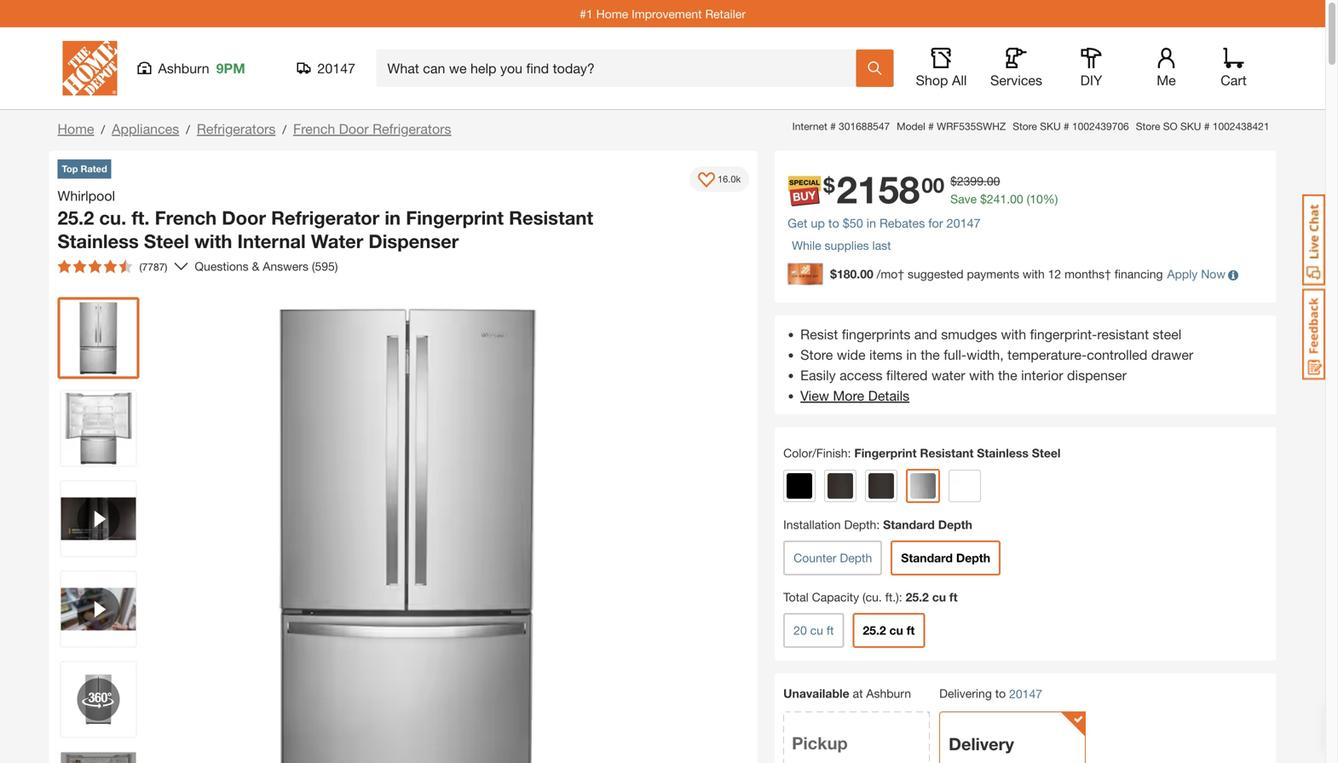 Task type: vqa. For each thing, say whether or not it's contained in the screenshot.
the bottom Report
no



Task type: describe. For each thing, give the bounding box(es) containing it.
(cu.
[[863, 590, 882, 604]]

/mo†
[[877, 267, 905, 281]]

payments
[[967, 267, 1020, 281]]

save
[[951, 192, 977, 206]]

appliances
[[112, 121, 179, 137]]

20 cu ft button
[[784, 613, 844, 648]]

so
[[1164, 120, 1178, 132]]

fingerprint inside 'whirlpool 25.2 cu. ft. french door refrigerator in fingerprint resistant stainless steel with internal water dispenser'
[[406, 206, 504, 229]]

full-
[[944, 347, 967, 363]]

retailer
[[706, 7, 746, 21]]

1 horizontal spatial home
[[597, 7, 629, 21]]

home / appliances / refrigerators / french door refrigerators
[[58, 121, 451, 137]]

20147 button
[[297, 60, 356, 77]]

1 # from the left
[[831, 120, 836, 132]]

capacity
[[812, 590, 860, 604]]

1 horizontal spatial in
[[867, 216, 877, 230]]

interior
[[1022, 367, 1064, 383]]

1 horizontal spatial resistant
[[920, 446, 974, 460]]

25.2 cu ft button
[[853, 613, 925, 648]]

#1
[[580, 7, 593, 21]]

with inside 'whirlpool 25.2 cu. ft. french door refrigerator in fingerprint resistant stainless steel with internal water dispenser'
[[194, 230, 232, 252]]

internet # 301688547 model # wrf535swhz store sku # 1002439706 store so sku # 1002438421
[[793, 120, 1270, 132]]

resistant
[[1098, 326, 1150, 342]]

fingerprint resistant stainless steel whirlpool french door refrigerators wrf535swhz 64.0 image
[[61, 301, 136, 376]]

16.0k
[[718, 173, 741, 184]]

1 horizontal spatial french
[[293, 121, 335, 137]]

10
[[1030, 192, 1044, 206]]

rebates
[[880, 216, 925, 230]]

fingerprint resistant black stainless image
[[869, 473, 895, 499]]

home link
[[58, 121, 94, 137]]

white image
[[953, 473, 978, 499]]

counter
[[794, 551, 837, 565]]

2 horizontal spatial 25.2
[[906, 590, 929, 604]]

the home depot logo image
[[63, 41, 117, 96]]

resist fingerprints and smudges with fingerprint-resistant steel store wide items in the full-width, temperature-controlled drawer easily access filtered water with the interior dispenser view more details
[[801, 326, 1194, 404]]

with left 12
[[1023, 267, 1045, 281]]

display image
[[698, 172, 715, 189]]

9pm
[[216, 60, 245, 76]]

fingerprint resistant stainless steel whirlpool french door refrigerators wrf535swhz a0.2 image
[[61, 752, 136, 763]]

fingerprints
[[842, 326, 911, 342]]

pickup button
[[784, 712, 930, 763]]

cart
[[1221, 72, 1247, 88]]

cu for 20 cu ft
[[811, 623, 824, 638]]

1 / from the left
[[101, 122, 105, 136]]

shop all
[[916, 72, 967, 88]]

pickup
[[792, 733, 848, 753]]

diy
[[1081, 72, 1103, 88]]

0 vertical spatial the
[[921, 347, 940, 363]]

store inside resist fingerprints and smudges with fingerprint-resistant steel store wide items in the full-width, temperature-controlled drawer easily access filtered water with the interior dispenser view more details
[[801, 347, 833, 363]]

last
[[873, 238, 892, 252]]

$ 2399 . 00 save $ 241 . 00 ( 10 %)
[[951, 174, 1059, 206]]

view
[[801, 388, 830, 404]]

feedback link image
[[1303, 288, 1326, 380]]

1 horizontal spatial .
[[1007, 192, 1011, 206]]

delivering
[[940, 687, 992, 701]]

depth for counter depth
[[840, 551, 872, 565]]

fingerprint resistant stainless steel image
[[911, 473, 936, 499]]

while supplies last button
[[792, 236, 892, 254]]

width,
[[967, 347, 1004, 363]]

temperature-
[[1008, 347, 1087, 363]]

1002438421
[[1213, 120, 1270, 132]]

refrigerator
[[271, 206, 380, 229]]

diy button
[[1065, 48, 1119, 89]]

2 horizontal spatial :
[[899, 590, 903, 604]]

1 horizontal spatial store
[[1013, 120, 1038, 132]]

301688547_s01 image
[[61, 662, 136, 737]]

black stainless image
[[828, 473, 854, 499]]

answers
[[263, 259, 309, 273]]

counter depth button
[[784, 541, 883, 576]]

get
[[788, 216, 808, 230]]

ashburn 9pm
[[158, 60, 245, 76]]

water
[[311, 230, 364, 252]]

improvement
[[632, 7, 702, 21]]

20147 inside delivering to 20147
[[1010, 687, 1043, 701]]

16.0k button
[[690, 166, 750, 192]]

2 / from the left
[[186, 122, 190, 136]]

2 horizontal spatial 00
[[1011, 192, 1024, 206]]

smudges
[[942, 326, 998, 342]]

standard depth
[[901, 551, 991, 565]]

(
[[1027, 192, 1030, 206]]

6026414162001 image
[[61, 481, 136, 556]]

steel inside 'whirlpool 25.2 cu. ft. french door refrigerator in fingerprint resistant stainless steel with internal water dispenser'
[[144, 230, 189, 252]]

0 vertical spatial standard
[[884, 518, 935, 532]]

unavailable
[[784, 687, 850, 701]]

ft for 20 cu ft
[[827, 623, 834, 638]]

(595)
[[312, 259, 338, 273]]

25.2 cu ft
[[863, 623, 915, 638]]

0 vertical spatial .
[[984, 174, 987, 188]]

color/finish
[[784, 446, 848, 460]]

door inside 'whirlpool 25.2 cu. ft. french door refrigerator in fingerprint resistant stainless steel with internal water dispenser'
[[222, 206, 266, 229]]

20 cu ft
[[794, 623, 834, 638]]

shop all button
[[915, 48, 969, 89]]

questions & answers (595)
[[195, 259, 338, 273]]

stainless inside 'whirlpool 25.2 cu. ft. french door refrigerator in fingerprint resistant stainless steel with internal water dispenser'
[[58, 230, 139, 252]]

$180.00
[[831, 267, 874, 281]]

items
[[870, 347, 903, 363]]

1 refrigerators from the left
[[197, 121, 276, 137]]

financing
[[1115, 267, 1164, 281]]

(7787) button
[[51, 253, 174, 280]]

2 horizontal spatial ft
[[950, 590, 958, 604]]

depth for installation depth : standard depth
[[845, 518, 877, 532]]

internal
[[237, 230, 306, 252]]

1002439706
[[1073, 120, 1130, 132]]

apply now image
[[788, 263, 831, 285]]

with down width,
[[970, 367, 995, 383]]

0 vertical spatial ashburn
[[158, 60, 209, 76]]

in inside 'whirlpool 25.2 cu. ft. french door refrigerator in fingerprint resistant stainless steel with internal water dispenser'
[[385, 206, 401, 229]]

at
[[853, 687, 863, 701]]

ft for 25.2 cu ft
[[907, 623, 915, 638]]

$180.00 /mo† suggested payments with 12 months† financing
[[831, 267, 1164, 281]]

delivering to 20147
[[940, 687, 1043, 701]]

standard depth button
[[891, 541, 1001, 576]]

appliances link
[[112, 121, 179, 137]]

now
[[1202, 267, 1226, 281]]

to inside delivering to 20147
[[996, 687, 1006, 701]]

ft.
[[132, 206, 150, 229]]

cu.
[[99, 206, 126, 229]]

supplies
[[825, 238, 869, 252]]

3 # from the left
[[1064, 120, 1070, 132]]

$ 2158 00
[[824, 167, 945, 211]]

depth up standard depth
[[939, 518, 973, 532]]

installation depth : standard depth
[[784, 518, 973, 532]]

fingerprint resistant stainless steel whirlpool french door refrigerators wrf535swhz 40.1 image
[[61, 391, 136, 466]]

1 horizontal spatial the
[[999, 367, 1018, 383]]



Task type: locate. For each thing, give the bounding box(es) containing it.
filtered
[[887, 367, 928, 383]]

me button
[[1140, 48, 1194, 89]]

20147 inside 20147 button
[[318, 60, 356, 76]]

door down 20147 button
[[339, 121, 369, 137]]

0 vertical spatial stainless
[[58, 230, 139, 252]]

0 vertical spatial french
[[293, 121, 335, 137]]

3 / from the left
[[283, 122, 287, 136]]

dispenser
[[369, 230, 459, 252]]

00 up "241"
[[987, 174, 1001, 188]]

resist
[[801, 326, 838, 342]]

: up black stainless image
[[848, 446, 851, 460]]

0 horizontal spatial resistant
[[509, 206, 594, 229]]

french door refrigerators link
[[293, 121, 451, 137]]

store
[[1013, 120, 1038, 132], [1136, 120, 1161, 132], [801, 347, 833, 363]]

ft.)
[[886, 590, 899, 604]]

fingerprint up the dispenser
[[406, 206, 504, 229]]

in
[[385, 206, 401, 229], [867, 216, 877, 230], [907, 347, 917, 363]]

fingerprint-
[[1031, 326, 1098, 342]]

delivery button
[[940, 712, 1086, 763]]

25.2 right ft.)
[[906, 590, 929, 604]]

(7787) link
[[51, 253, 188, 280]]

1 horizontal spatial 25.2
[[863, 623, 886, 638]]

suggested
[[908, 267, 964, 281]]

$ up save
[[951, 174, 957, 188]]

fingerprint up fingerprint resistant black stainless icon
[[855, 446, 917, 460]]

/ right 'home' link on the left of page
[[101, 122, 105, 136]]

1 vertical spatial 25.2
[[906, 590, 929, 604]]

0 horizontal spatial stainless
[[58, 230, 139, 252]]

easily
[[801, 367, 836, 383]]

2 horizontal spatial /
[[283, 122, 287, 136]]

french inside 'whirlpool 25.2 cu. ft. french door refrigerator in fingerprint resistant stainless steel with internal water dispenser'
[[155, 206, 217, 229]]

whirlpool
[[58, 188, 115, 204]]

standard down fingerprint resistant stainless steel image
[[884, 518, 935, 532]]

ashburn left 9pm
[[158, 60, 209, 76]]

$ for 2399
[[951, 174, 957, 188]]

1 vertical spatial the
[[999, 367, 1018, 383]]

french
[[293, 121, 335, 137], [155, 206, 217, 229]]

dispenser
[[1068, 367, 1127, 383]]

0 horizontal spatial in
[[385, 206, 401, 229]]

ashburn
[[158, 60, 209, 76], [867, 687, 912, 701]]

1 vertical spatial standard
[[901, 551, 953, 565]]

0 horizontal spatial ashburn
[[158, 60, 209, 76]]

0 horizontal spatial $
[[824, 173, 835, 197]]

1 horizontal spatial steel
[[1032, 446, 1061, 460]]

for
[[929, 216, 944, 230]]

$ inside $ 2158 00
[[824, 173, 835, 197]]

up
[[811, 216, 825, 230]]

1 horizontal spatial ft
[[907, 623, 915, 638]]

with up questions
[[194, 230, 232, 252]]

4 # from the left
[[1205, 120, 1210, 132]]

2 # from the left
[[929, 120, 934, 132]]

cu for 25.2 cu ft
[[890, 623, 904, 638]]

20147 link
[[1010, 685, 1043, 703]]

0 horizontal spatial sku
[[1040, 120, 1061, 132]]

25.2 down whirlpool
[[58, 206, 94, 229]]

top
[[62, 163, 78, 174]]

french right ft.
[[155, 206, 217, 229]]

25.2 down (cu.
[[863, 623, 886, 638]]

1 vertical spatial steel
[[1032, 446, 1061, 460]]

. up "241"
[[984, 174, 987, 188]]

0 vertical spatial fingerprint
[[406, 206, 504, 229]]

2 horizontal spatial store
[[1136, 120, 1161, 132]]

all
[[952, 72, 967, 88]]

$ up up
[[824, 173, 835, 197]]

home up 'top'
[[58, 121, 94, 137]]

0 horizontal spatial ft
[[827, 623, 834, 638]]

0 horizontal spatial home
[[58, 121, 94, 137]]

#1 home improvement retailer
[[580, 7, 746, 21]]

1 vertical spatial resistant
[[920, 446, 974, 460]]

standard inside standard depth button
[[901, 551, 953, 565]]

$ for 2158
[[824, 173, 835, 197]]

0 vertical spatial 20147
[[318, 60, 356, 76]]

0 vertical spatial :
[[848, 446, 851, 460]]

water
[[932, 367, 966, 383]]

whirlpool link
[[58, 185, 122, 206]]

25.2
[[58, 206, 94, 229], [906, 590, 929, 604], [863, 623, 886, 638]]

# left 1002438421
[[1205, 120, 1210, 132]]

25.2 inside button
[[863, 623, 886, 638]]

stainless
[[58, 230, 139, 252], [977, 446, 1029, 460]]

total capacity (cu. ft.) : 25.2 cu ft
[[784, 590, 958, 604]]

standard
[[884, 518, 935, 532], [901, 551, 953, 565]]

total
[[784, 590, 809, 604]]

# right model
[[929, 120, 934, 132]]

2 refrigerators from the left
[[373, 121, 451, 137]]

unavailable at ashburn
[[784, 687, 912, 701]]

cu down ft.)
[[890, 623, 904, 638]]

depth up the counter depth
[[845, 518, 877, 532]]

door up the internal
[[222, 206, 266, 229]]

1 vertical spatial stainless
[[977, 446, 1029, 460]]

00 left save
[[922, 173, 945, 197]]

apply now link
[[1168, 267, 1226, 281]]

0 horizontal spatial 25.2
[[58, 206, 94, 229]]

0 vertical spatial to
[[829, 216, 840, 230]]

241
[[987, 192, 1007, 206]]

ft
[[950, 590, 958, 604], [827, 623, 834, 638], [907, 623, 915, 638]]

1 horizontal spatial 00
[[987, 174, 1001, 188]]

1 horizontal spatial :
[[877, 518, 880, 532]]

color/finish : fingerprint resistant stainless steel
[[784, 446, 1061, 460]]

1 horizontal spatial /
[[186, 122, 190, 136]]

2 horizontal spatial 20147
[[1010, 687, 1043, 701]]

live chat image
[[1303, 194, 1326, 286]]

cu inside 25.2 cu ft button
[[890, 623, 904, 638]]

to right up
[[829, 216, 840, 230]]

00 inside $ 2158 00
[[922, 173, 945, 197]]

the down width,
[[999, 367, 1018, 383]]

0 horizontal spatial store
[[801, 347, 833, 363]]

0 horizontal spatial refrigerators
[[197, 121, 276, 137]]

depth down installation depth : standard depth
[[840, 551, 872, 565]]

wide
[[837, 347, 866, 363]]

steel up (7787)
[[144, 230, 189, 252]]

sku left 1002439706
[[1040, 120, 1061, 132]]

2 vertical spatial 20147
[[1010, 687, 1043, 701]]

details
[[869, 388, 910, 404]]

to left 20147 link
[[996, 687, 1006, 701]]

standard down installation depth : standard depth
[[901, 551, 953, 565]]

ft down total capacity (cu. ft.) : 25.2 cu ft
[[907, 623, 915, 638]]

home right '#1'
[[597, 7, 629, 21]]

1 horizontal spatial 20147
[[947, 216, 981, 230]]

depth
[[845, 518, 877, 532], [939, 518, 973, 532], [840, 551, 872, 565], [957, 551, 991, 565]]

while
[[792, 238, 822, 252]]

0 horizontal spatial to
[[829, 216, 840, 230]]

questions
[[195, 259, 249, 273]]

cu right the 20
[[811, 623, 824, 638]]

get up to $50 in  rebates for 20147
[[788, 216, 981, 230]]

french down 20147 button
[[293, 121, 335, 137]]

20147 up french door refrigerators link
[[318, 60, 356, 76]]

# left 1002439706
[[1064, 120, 1070, 132]]

services button
[[990, 48, 1044, 89]]

access
[[840, 367, 883, 383]]

2399
[[957, 174, 984, 188]]

0 horizontal spatial french
[[155, 206, 217, 229]]

2 horizontal spatial cu
[[933, 590, 947, 604]]

$50
[[843, 216, 864, 230]]

4.5 stars image
[[58, 260, 133, 273]]

6231533450001 image
[[61, 572, 136, 647]]

0 horizontal spatial cu
[[811, 623, 824, 638]]

in up the dispenser
[[385, 206, 401, 229]]

1 vertical spatial to
[[996, 687, 1006, 701]]

2 horizontal spatial in
[[907, 347, 917, 363]]

1 sku from the left
[[1040, 120, 1061, 132]]

1 vertical spatial .
[[1007, 192, 1011, 206]]

20147 up the delivery button
[[1010, 687, 1043, 701]]

the
[[921, 347, 940, 363], [999, 367, 1018, 383]]

drawer
[[1152, 347, 1194, 363]]

1 horizontal spatial sku
[[1181, 120, 1202, 132]]

apply now
[[1168, 267, 1226, 281]]

1 horizontal spatial refrigerators
[[373, 121, 451, 137]]

delivery
[[949, 734, 1015, 754]]

12
[[1048, 267, 1062, 281]]

2 horizontal spatial $
[[981, 192, 987, 206]]

1 horizontal spatial door
[[339, 121, 369, 137]]

more
[[833, 388, 865, 404]]

00 left '('
[[1011, 192, 1024, 206]]

me
[[1157, 72, 1177, 88]]

0 horizontal spatial steel
[[144, 230, 189, 252]]

/ right refrigerators link
[[283, 122, 287, 136]]

stainless up 4.5 stars image
[[58, 230, 139, 252]]

2158
[[837, 167, 920, 211]]

1 vertical spatial :
[[877, 518, 880, 532]]

the down and
[[921, 347, 940, 363]]

$ right save
[[981, 192, 987, 206]]

1 horizontal spatial fingerprint
[[855, 446, 917, 460]]

cu inside 20 cu ft 'button'
[[811, 623, 824, 638]]

steel down interior
[[1032, 446, 1061, 460]]

ashburn right at
[[867, 687, 912, 701]]

black image
[[787, 473, 813, 499]]

301688547
[[839, 120, 890, 132]]

1 horizontal spatial cu
[[890, 623, 904, 638]]

1 horizontal spatial $
[[951, 174, 957, 188]]

0 vertical spatial resistant
[[509, 206, 594, 229]]

cu
[[933, 590, 947, 604], [811, 623, 824, 638], [890, 623, 904, 638]]

0 horizontal spatial fingerprint
[[406, 206, 504, 229]]

1 vertical spatial ashburn
[[867, 687, 912, 701]]

What can we help you find today? search field
[[388, 50, 856, 86]]

0 vertical spatial door
[[339, 121, 369, 137]]

to
[[829, 216, 840, 230], [996, 687, 1006, 701]]

20
[[794, 623, 807, 638]]

resistant inside 'whirlpool 25.2 cu. ft. french door refrigerator in fingerprint resistant stainless steel with internal water dispenser'
[[509, 206, 594, 229]]

0 horizontal spatial door
[[222, 206, 266, 229]]

%)
[[1044, 192, 1059, 206]]

0 vertical spatial home
[[597, 7, 629, 21]]

months†
[[1065, 267, 1112, 281]]

0 horizontal spatial /
[[101, 122, 105, 136]]

wrf535swhz
[[937, 120, 1006, 132]]

services
[[991, 72, 1043, 88]]

# right internet at the top right
[[831, 120, 836, 132]]

depth down white image
[[957, 551, 991, 565]]

controlled
[[1087, 347, 1148, 363]]

1 vertical spatial 20147
[[947, 216, 981, 230]]

1 horizontal spatial ashburn
[[867, 687, 912, 701]]

sku right so
[[1181, 120, 1202, 132]]

. left '('
[[1007, 192, 1011, 206]]

.
[[984, 174, 987, 188], [1007, 192, 1011, 206]]

/ right the appliances link
[[186, 122, 190, 136]]

2 sku from the left
[[1181, 120, 1202, 132]]

model
[[897, 120, 926, 132]]

refrigerators
[[197, 121, 276, 137], [373, 121, 451, 137]]

1 horizontal spatial to
[[996, 687, 1006, 701]]

in inside resist fingerprints and smudges with fingerprint-resistant steel store wide items in the full-width, temperature-controlled drawer easily access filtered water with the interior dispenser view more details
[[907, 347, 917, 363]]

0 horizontal spatial 00
[[922, 173, 945, 197]]

store down services
[[1013, 120, 1038, 132]]

depth for standard depth
[[957, 551, 991, 565]]

0 vertical spatial 25.2
[[58, 206, 94, 229]]

2 vertical spatial 25.2
[[863, 623, 886, 638]]

1 vertical spatial fingerprint
[[855, 446, 917, 460]]

0 horizontal spatial :
[[848, 446, 851, 460]]

&
[[252, 259, 260, 273]]

store up easily
[[801, 347, 833, 363]]

get up to $50 in  rebates for 20147 button
[[788, 216, 981, 230]]

20147
[[318, 60, 356, 76], [947, 216, 981, 230], [1010, 687, 1043, 701]]

fingerprint
[[406, 206, 504, 229], [855, 446, 917, 460]]

2 vertical spatial :
[[899, 590, 903, 604]]

ft down standard depth button
[[950, 590, 958, 604]]

0 horizontal spatial 20147
[[318, 60, 356, 76]]

resistant
[[509, 206, 594, 229], [920, 446, 974, 460]]

1 vertical spatial french
[[155, 206, 217, 229]]

0 horizontal spatial the
[[921, 347, 940, 363]]

counter depth
[[794, 551, 872, 565]]

with up width,
[[1001, 326, 1027, 342]]

0 horizontal spatial .
[[984, 174, 987, 188]]

0 vertical spatial steel
[[144, 230, 189, 252]]

store left so
[[1136, 120, 1161, 132]]

cu down standard depth button
[[933, 590, 947, 604]]

ft inside 20 cu ft 'button'
[[827, 623, 834, 638]]

in right $50
[[867, 216, 877, 230]]

stainless up white image
[[977, 446, 1029, 460]]

sku
[[1040, 120, 1061, 132], [1181, 120, 1202, 132]]

1 horizontal spatial stainless
[[977, 446, 1029, 460]]

: down fingerprint resistant black stainless icon
[[877, 518, 880, 532]]

1 vertical spatial home
[[58, 121, 94, 137]]

ft right the 20
[[827, 623, 834, 638]]

1 vertical spatial door
[[222, 206, 266, 229]]

ft inside 25.2 cu ft button
[[907, 623, 915, 638]]

25.2 inside 'whirlpool 25.2 cu. ft. french door refrigerator in fingerprint resistant stainless steel with internal water dispenser'
[[58, 206, 94, 229]]

in up filtered
[[907, 347, 917, 363]]

20147 down save
[[947, 216, 981, 230]]

: right (cu.
[[899, 590, 903, 604]]



